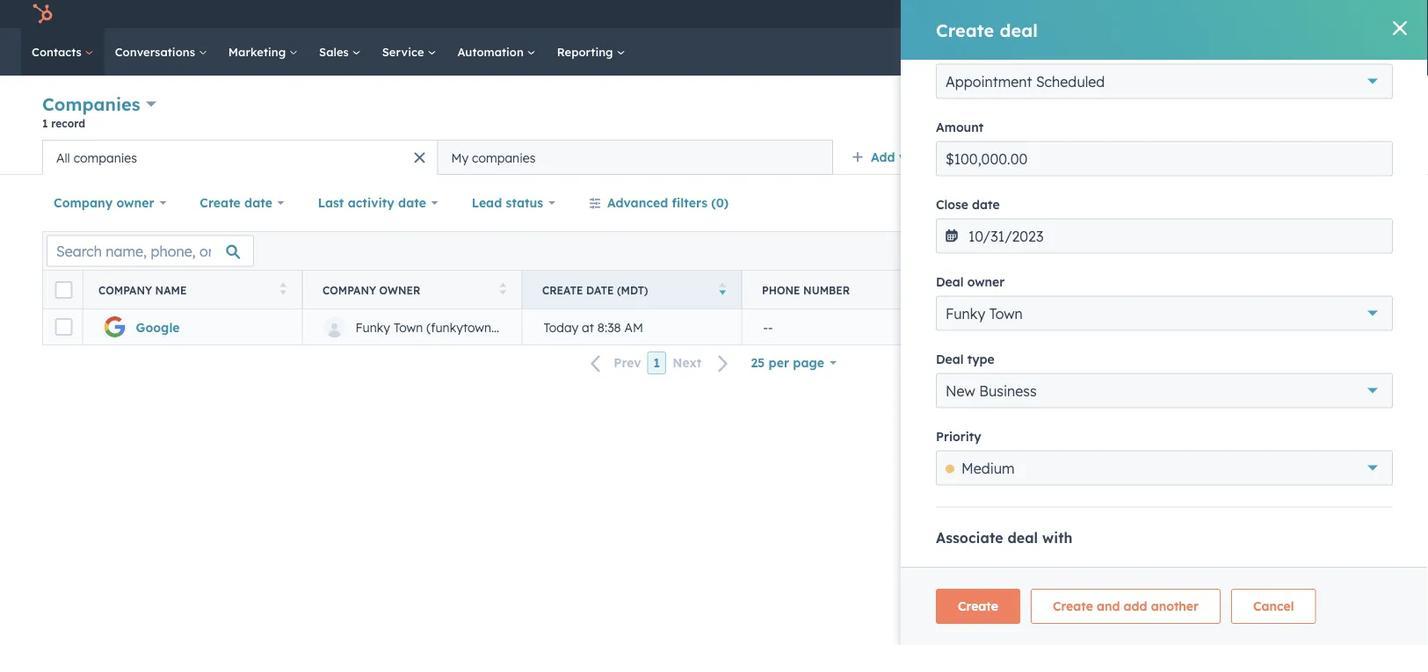 Task type: locate. For each thing, give the bounding box(es) containing it.
1 vertical spatial view
[[1261, 319, 1289, 335]]

0 vertical spatial track
[[1089, 340, 1120, 355]]

associated
[[1123, 246, 1189, 261], [1276, 340, 1339, 355], [1256, 455, 1319, 470]]

0 horizontal spatial (mdt)
[[617, 284, 648, 297]]

add for deals (0) dropdown button
[[1387, 302, 1411, 317]]

1 horizontal spatial date
[[1067, 284, 1095, 297]]

this
[[1370, 340, 1391, 355], [1351, 455, 1371, 470]]

conversations
[[115, 44, 199, 59]]

0 vertical spatial last
[[318, 195, 344, 211]]

date up today at 8:38 am
[[586, 284, 614, 297]]

at for today
[[582, 319, 594, 335]]

1 vertical spatial 1
[[654, 355, 660, 371]]

add view (2/5)
[[871, 149, 962, 165]]

reporting
[[557, 44, 617, 59]]

1
[[42, 116, 48, 130], [654, 355, 660, 371]]

1 horizontal spatial date
[[398, 195, 426, 211]]

1 vertical spatial track
[[1089, 455, 1120, 470]]

2 vertical spatial add
[[1387, 302, 1411, 317]]

5 press to sort. element from the left
[[1379, 283, 1385, 298]]

0 horizontal spatial press to sort. image
[[280, 283, 287, 295]]

this inside track the customer requests associated with this record.
[[1351, 455, 1371, 470]]

1 + from the top
[[1376, 96, 1383, 111]]

1 inside button
[[654, 355, 660, 371]]

1 companies from the left
[[74, 150, 137, 165]]

-- down "last activity date (mdt)"
[[983, 319, 993, 335]]

0 vertical spatial (0)
[[711, 195, 729, 211]]

1 horizontal spatial --
[[983, 319, 993, 335]]

contacts (1)
[[1110, 96, 1184, 111]]

0 vertical spatial view
[[1089, 246, 1119, 261]]

at right ceo
[[1125, 164, 1136, 177]]

associated down mountain view
[[1276, 340, 1339, 355]]

prev button
[[580, 352, 648, 375]]

0 horizontal spatial companies
[[74, 150, 137, 165]]

date
[[244, 195, 272, 211], [398, 195, 426, 211]]

1 vertical spatial associated
[[1276, 340, 1339, 355]]

the inside track the customer requests associated with this record.
[[1123, 455, 1142, 470]]

track left the customer
[[1089, 455, 1120, 470]]

record.
[[1089, 361, 1129, 376], [1089, 476, 1129, 491]]

google right upgrade image
[[1107, 19, 1169, 41]]

1 horizontal spatial companies
[[472, 150, 536, 165]]

marketing
[[228, 44, 289, 59]]

at
[[1125, 164, 1136, 177], [582, 319, 594, 335]]

date down all companies button
[[244, 195, 272, 211]]

0 vertical spatial at
[[1125, 164, 1136, 177]]

with inside track the revenue opportunities associated with this record.
[[1342, 340, 1367, 355]]

google down halligan
[[1139, 164, 1174, 177]]

this inside track the revenue opportunities associated with this record.
[[1370, 340, 1391, 355]]

menu containing funky
[[1055, 0, 1407, 28]]

all inside button
[[56, 150, 70, 165]]

associated inside track the revenue opportunities associated with this record.
[[1276, 340, 1339, 355]]

1 vertical spatial at
[[582, 319, 594, 335]]

3 press to sort. element from the left
[[939, 283, 946, 298]]

companies for all companies
[[74, 150, 137, 165]]

1 record
[[42, 116, 85, 130]]

-
[[1143, 206, 1148, 221], [1148, 206, 1153, 221], [764, 319, 768, 335], [768, 319, 773, 335], [983, 319, 988, 335], [988, 319, 993, 335]]

create for create date (mdt)
[[542, 284, 583, 297]]

0 vertical spatial the
[[1123, 340, 1142, 355]]

3 press to sort. image from the left
[[1379, 283, 1385, 295]]

0 vertical spatial create
[[200, 195, 241, 211]]

create date
[[200, 195, 272, 211]]

sales link
[[309, 28, 372, 76]]

1 vertical spatial + add
[[1376, 302, 1411, 317]]

2 track from the top
[[1089, 455, 1120, 470]]

sales
[[319, 44, 352, 59]]

all views link
[[984, 140, 1060, 175]]

press to sort. image
[[280, 283, 287, 295], [939, 283, 946, 295], [1379, 283, 1385, 295]]

25 per page button
[[740, 345, 848, 381]]

funky town (funkytownclown1@gmail.com)
[[356, 319, 607, 335]]

track for track the revenue opportunities associated with this record.
[[1089, 340, 1120, 355]]

1 vertical spatial create
[[542, 284, 583, 297]]

lead
[[472, 195, 502, 211]]

-- up 25
[[764, 319, 773, 335]]

all left views
[[995, 149, 1011, 165]]

track down deals
[[1089, 340, 1120, 355]]

company owner up funky
[[323, 284, 421, 297]]

track the revenue opportunities associated with this record.
[[1089, 340, 1391, 376]]

record. inside track the revenue opportunities associated with this record.
[[1089, 361, 1129, 376]]

company up funky
[[323, 284, 376, 297]]

0 vertical spatial add
[[1387, 96, 1411, 111]]

track the customer requests associated with this record.
[[1089, 455, 1371, 491]]

+ down search button
[[1376, 96, 1383, 111]]

+ add down edit columns button
[[1376, 302, 1411, 317]]

last inside popup button
[[318, 195, 344, 211]]

1 vertical spatial record.
[[1089, 476, 1129, 491]]

Search name, phone, or domain search field
[[47, 235, 254, 267]]

next
[[673, 355, 702, 371]]

+ down edit columns button
[[1376, 302, 1383, 317]]

with
[[1342, 340, 1367, 355], [1323, 455, 1347, 470]]

company down all companies
[[54, 195, 113, 211]]

1 horizontal spatial view
[[1261, 319, 1289, 335]]

date right "activity"
[[1067, 284, 1095, 297]]

date
[[586, 284, 614, 297], [1067, 284, 1095, 297]]

2 horizontal spatial press to sort. image
[[1379, 283, 1385, 295]]

city
[[1202, 284, 1228, 297]]

preview button
[[281, 327, 342, 350]]

last
[[318, 195, 344, 211], [982, 284, 1009, 297]]

press to sort. element
[[280, 283, 287, 298], [500, 283, 506, 298], [939, 283, 946, 298], [1159, 283, 1166, 298], [1379, 283, 1385, 298]]

1 button
[[648, 352, 667, 375]]

0 vertical spatial +
[[1376, 96, 1383, 111]]

2 + add button from the top
[[1376, 299, 1411, 320]]

1 vertical spatial last
[[982, 284, 1009, 297]]

brian halligan (sample contact) link
[[1100, 141, 1301, 157]]

per
[[769, 355, 789, 371]]

mountain view button
[[1182, 309, 1401, 345]]

view down phone:
[[1089, 246, 1119, 261]]

+ add down search icon
[[1376, 96, 1411, 111]]

0 horizontal spatial contacts
[[32, 44, 85, 59]]

create for create date
[[200, 195, 241, 211]]

save button
[[1085, 589, 1159, 624]]

hubspot link
[[21, 4, 66, 25]]

1 -- from the left
[[764, 319, 773, 335]]

companies inside my companies button
[[472, 150, 536, 165]]

+ add button down edit columns button
[[1376, 299, 1411, 320]]

2 record. from the top
[[1089, 476, 1129, 491]]

2 the from the top
[[1123, 455, 1142, 470]]

contact)
[[1248, 141, 1301, 157]]

record. for track the revenue opportunities associated with this record.
[[1089, 361, 1129, 376]]

0 vertical spatial company owner
[[54, 195, 154, 211]]

0 horizontal spatial view
[[1089, 246, 1119, 261]]

0 vertical spatial this
[[1370, 340, 1391, 355]]

(funkytownclown1@gmail.com)
[[427, 319, 607, 335]]

2 companies from the left
[[472, 150, 536, 165]]

2 press to sort. element from the left
[[500, 283, 506, 298]]

contacts inside dropdown button
[[1110, 96, 1165, 111]]

view associated contacts
[[1089, 246, 1245, 261]]

0 horizontal spatial at
[[582, 319, 594, 335]]

1 vertical spatial this
[[1351, 455, 1371, 470]]

view associated contacts link
[[1089, 243, 1245, 264]]

advanced filters (0)
[[607, 195, 729, 211]]

lead status button
[[460, 185, 567, 221]]

the inside track the revenue opportunities associated with this record.
[[1123, 340, 1142, 355]]

2 all from the left
[[56, 150, 70, 165]]

press to sort. element for phone
[[939, 283, 946, 298]]

1 vertical spatial owner
[[379, 284, 421, 297]]

1 horizontal spatial 1
[[654, 355, 660, 371]]

-- inside button
[[764, 319, 773, 335]]

1 vertical spatial + add button
[[1376, 299, 1411, 320]]

1 vertical spatial company owner
[[323, 284, 421, 297]]

+ add for contacts (1) dropdown button
[[1376, 96, 1411, 111]]

date right activity on the left of page
[[398, 195, 426, 211]]

activity
[[348, 195, 395, 211]]

google
[[1107, 19, 1169, 41], [1139, 164, 1174, 177], [136, 319, 180, 335]]

1 right the prev
[[654, 355, 660, 371]]

0 vertical spatial 1
[[42, 116, 48, 130]]

0 vertical spatial contacts
[[32, 44, 85, 59]]

2 vertical spatial google
[[136, 319, 180, 335]]

owner
[[116, 195, 154, 211], [379, 284, 421, 297]]

google down name
[[136, 319, 180, 335]]

settings link
[[1261, 5, 1283, 23]]

1 record. from the top
[[1089, 361, 1129, 376]]

1 horizontal spatial press to sort. image
[[939, 283, 946, 295]]

add inside popup button
[[871, 149, 895, 165]]

last activity date button
[[307, 185, 450, 221]]

ceo
[[1100, 164, 1122, 177]]

associated for requests
[[1256, 455, 1319, 470]]

1 + add button from the top
[[1376, 93, 1411, 114]]

the left 'revenue'
[[1123, 340, 1142, 355]]

2 (mdt) from the left
[[1098, 284, 1129, 297]]

25
[[751, 355, 765, 371]]

2 press to sort. image from the left
[[939, 283, 946, 295]]

last left "activity"
[[982, 284, 1009, 297]]

press to sort. element for last
[[1159, 283, 1166, 298]]

0 vertical spatial with
[[1342, 340, 1367, 355]]

this for track the revenue opportunities associated with this record.
[[1370, 340, 1391, 355]]

last left activity on the left of page
[[318, 195, 344, 211]]

contacts down hubspot link
[[32, 44, 85, 59]]

0 vertical spatial associated
[[1123, 246, 1189, 261]]

2 + add from the top
[[1376, 302, 1411, 317]]

close image
[[1393, 21, 1407, 35]]

1 horizontal spatial (0)
[[1148, 302, 1166, 317]]

+
[[1376, 96, 1383, 111], [1376, 302, 1383, 317]]

contacts left (1) at right
[[1110, 96, 1165, 111]]

1 horizontal spatial at
[[1125, 164, 1136, 177]]

create down all companies button
[[200, 195, 241, 211]]

+ add button down search icon
[[1376, 93, 1411, 114]]

last for last activity date (mdt)
[[982, 284, 1009, 297]]

(0) right deals
[[1148, 302, 1166, 317]]

all down '1 record'
[[56, 150, 70, 165]]

4 press to sort. element from the left
[[1159, 283, 1166, 298]]

track inside track the customer requests associated with this record.
[[1089, 455, 1120, 470]]

0 horizontal spatial 1
[[42, 116, 48, 130]]

0 vertical spatial record.
[[1089, 361, 1129, 376]]

0 horizontal spatial (0)
[[711, 195, 729, 211]]

with inside track the customer requests associated with this record.
[[1323, 455, 1347, 470]]

1 vertical spatial +
[[1376, 302, 1383, 317]]

0 horizontal spatial create
[[200, 195, 241, 211]]

view
[[1089, 246, 1119, 261], [1261, 319, 1289, 335]]

1 vertical spatial add
[[871, 149, 895, 165]]

0 horizontal spatial all
[[56, 150, 70, 165]]

1 vertical spatial with
[[1323, 455, 1347, 470]]

notifications image
[[1293, 8, 1309, 24]]

(mdt) up am
[[617, 284, 648, 297]]

track
[[1089, 340, 1120, 355], [1089, 455, 1120, 470]]

the left the customer
[[1123, 455, 1142, 470]]

(mdt) up deals
[[1098, 284, 1129, 297]]

view right mountain
[[1261, 319, 1289, 335]]

advanced
[[607, 195, 668, 211]]

2 vertical spatial associated
[[1256, 455, 1319, 470]]

companies inside all companies button
[[74, 150, 137, 165]]

last activity date
[[318, 195, 426, 211]]

company left name
[[98, 284, 152, 297]]

1 inside companies banner
[[42, 116, 48, 130]]

1 track from the top
[[1089, 340, 1120, 355]]

1 vertical spatial (0)
[[1148, 302, 1166, 317]]

owner up search name, phone, or domain search box
[[116, 195, 154, 211]]

1 horizontal spatial contacts
[[1110, 96, 1165, 111]]

0 vertical spatial + add
[[1376, 96, 1411, 111]]

(0) inside dropdown button
[[1148, 302, 1166, 317]]

calling icon image
[[1160, 7, 1176, 23]]

revenue
[[1145, 340, 1191, 355]]

conversations link
[[104, 28, 218, 76]]

+ add button
[[1376, 93, 1411, 114], [1376, 299, 1411, 320]]

track inside track the revenue opportunities associated with this record.
[[1089, 340, 1120, 355]]

1 vertical spatial google
[[1139, 164, 1174, 177]]

record. inside track the customer requests associated with this record.
[[1089, 476, 1129, 491]]

0 horizontal spatial company owner
[[54, 195, 154, 211]]

0 horizontal spatial --
[[764, 319, 773, 335]]

page
[[793, 355, 825, 371]]

companies right my
[[472, 150, 536, 165]]

create inside popup button
[[200, 195, 241, 211]]

1 all from the left
[[995, 149, 1011, 165]]

menu item
[[1148, 0, 1152, 28]]

create up today
[[542, 284, 583, 297]]

+ add
[[1376, 96, 1411, 111], [1376, 302, 1411, 317]]

menu
[[1055, 0, 1407, 28]]

company owner down all companies
[[54, 195, 154, 211]]

(0)
[[711, 195, 729, 211], [1148, 302, 1166, 317]]

0 horizontal spatial date
[[586, 284, 614, 297]]

view
[[899, 149, 928, 165]]

service link
[[372, 28, 447, 76]]

add
[[1387, 96, 1411, 111], [871, 149, 895, 165], [1387, 302, 1411, 317]]

0 horizontal spatial date
[[244, 195, 272, 211]]

companies
[[42, 93, 140, 115]]

companies up company owner popup button
[[74, 150, 137, 165]]

marketplaces button
[[1187, 0, 1224, 28]]

0 horizontal spatial owner
[[116, 195, 154, 211]]

1 horizontal spatial (mdt)
[[1098, 284, 1129, 297]]

owner up "town"
[[379, 284, 421, 297]]

marketplaces image
[[1197, 8, 1213, 24]]

1 vertical spatial the
[[1123, 455, 1142, 470]]

the
[[1123, 340, 1142, 355], [1123, 455, 1142, 470]]

0 horizontal spatial last
[[318, 195, 344, 211]]

1 vertical spatial contacts
[[1110, 96, 1165, 111]]

(0) right filters
[[711, 195, 729, 211]]

lead status
[[472, 195, 543, 211]]

hubspot image
[[32, 4, 53, 25]]

1 the from the top
[[1123, 340, 1142, 355]]

0 vertical spatial owner
[[116, 195, 154, 211]]

1 horizontal spatial all
[[995, 149, 1011, 165]]

associated right requests
[[1256, 455, 1319, 470]]

at left 8:38
[[582, 319, 594, 335]]

with for track the customer requests associated with this record.
[[1323, 455, 1347, 470]]

1 + add from the top
[[1376, 96, 1411, 111]]

1 left record
[[42, 116, 48, 130]]

1 for 1 record
[[42, 116, 48, 130]]

0 vertical spatial + add button
[[1376, 93, 1411, 114]]

associated down phone: --
[[1123, 246, 1189, 261]]

1 horizontal spatial create
[[542, 284, 583, 297]]

1 for 1
[[654, 355, 660, 371]]

2 + from the top
[[1376, 302, 1383, 317]]

with for track the revenue opportunities associated with this record.
[[1342, 340, 1367, 355]]

associated inside track the customer requests associated with this record.
[[1256, 455, 1319, 470]]

1 horizontal spatial last
[[982, 284, 1009, 297]]

funky button
[[1319, 0, 1406, 28]]



Task type: describe. For each thing, give the bounding box(es) containing it.
deals (0) button
[[1071, 286, 1369, 334]]

create date (mdt)
[[542, 284, 648, 297]]

my companies
[[451, 150, 536, 165]]

pagination navigation
[[580, 351, 740, 375]]

1 press to sort. image from the left
[[280, 283, 287, 295]]

view inside "button"
[[1261, 319, 1289, 335]]

contacts for contacts (1)
[[1110, 96, 1165, 111]]

phone: --
[[1100, 206, 1153, 221]]

export
[[1241, 244, 1274, 258]]

at for ceo
[[1125, 164, 1136, 177]]

opportunities
[[1195, 340, 1272, 355]]

brian
[[1100, 141, 1134, 157]]

the for customer
[[1123, 455, 1142, 470]]

(0) inside button
[[711, 195, 729, 211]]

1 (mdt) from the left
[[617, 284, 648, 297]]

today at 8:38 am
[[544, 319, 644, 335]]

all companies button
[[42, 140, 438, 175]]

filters
[[672, 195, 708, 211]]

contacts for contacts
[[32, 44, 85, 59]]

brian halligan (sample contact)
[[1100, 141, 1301, 157]]

help button
[[1227, 0, 1257, 28]]

my companies button
[[438, 140, 833, 175]]

upgrade image
[[1067, 8, 1083, 24]]

notifications button
[[1286, 0, 1316, 28]]

name
[[155, 284, 187, 297]]

company name
[[98, 284, 187, 297]]

mountain view
[[1203, 319, 1289, 335]]

edit
[[1307, 244, 1326, 258]]

edit columns button
[[1296, 240, 1382, 262]]

last activity date (mdt)
[[982, 284, 1129, 297]]

views
[[1015, 149, 1049, 165]]

1 date from the left
[[586, 284, 614, 297]]

all views
[[995, 149, 1049, 165]]

cancel button
[[1170, 589, 1255, 624]]

press to sort. image for phone number
[[939, 283, 946, 295]]

prev
[[614, 355, 641, 371]]

the for revenue
[[1123, 340, 1142, 355]]

contacts link
[[21, 28, 104, 76]]

settings image
[[1264, 7, 1279, 23]]

am
[[625, 319, 644, 335]]

+ for deals (0) dropdown button + add 'button'
[[1376, 302, 1383, 317]]

search image
[[1392, 46, 1404, 58]]

company owner button
[[42, 185, 178, 221]]

deals
[[1110, 302, 1144, 317]]

upgrade
[[1086, 8, 1136, 23]]

1 horizontal spatial company owner
[[323, 284, 421, 297]]

funky town image
[[1330, 6, 1346, 22]]

all companies
[[56, 150, 137, 165]]

2 date from the left
[[398, 195, 426, 211]]

calling icon button
[[1153, 2, 1183, 26]]

activity
[[1012, 284, 1064, 297]]

number
[[804, 284, 850, 297]]

phone number
[[762, 284, 850, 297]]

this for track the customer requests associated with this record.
[[1351, 455, 1371, 470]]

+ add button for contacts (1) dropdown button
[[1376, 93, 1411, 114]]

automation
[[458, 44, 527, 59]]

all for all views
[[995, 149, 1011, 165]]

0 vertical spatial google
[[1107, 19, 1169, 41]]

press to sort. element for company
[[500, 283, 506, 298]]

google link
[[136, 319, 180, 335]]

descending sort. press to sort ascending. element
[[720, 283, 726, 298]]

contacts
[[1193, 246, 1245, 261]]

export button
[[1229, 240, 1285, 262]]

2 -- from the left
[[983, 319, 993, 335]]

company owner inside popup button
[[54, 195, 154, 211]]

(sample
[[1194, 141, 1244, 157]]

customer
[[1145, 455, 1200, 470]]

service
[[382, 44, 428, 59]]

+ add button for deals (0) dropdown button
[[1376, 299, 1411, 320]]

mountain
[[1203, 319, 1258, 335]]

record
[[51, 116, 85, 130]]

+ for contacts (1) dropdown button's + add 'button'
[[1376, 96, 1383, 111]]

25 per page
[[751, 355, 825, 371]]

caret image
[[1085, 101, 1096, 106]]

descending sort. press to sort ascending. image
[[720, 283, 726, 295]]

8:38
[[598, 319, 621, 335]]

1 date from the left
[[244, 195, 272, 211]]

halligan
[[1138, 141, 1190, 157]]

requests
[[1203, 455, 1253, 470]]

deals (0)
[[1110, 302, 1166, 317]]

cancel
[[1192, 599, 1233, 614]]

contacts (1) button
[[1071, 80, 1369, 127]]

columns
[[1329, 244, 1371, 258]]

status
[[506, 195, 543, 211]]

save
[[1107, 599, 1137, 614]]

advanced filters (0) button
[[578, 185, 740, 221]]

preview
[[292, 332, 331, 345]]

add view (2/5) button
[[840, 140, 984, 175]]

automation link
[[447, 28, 547, 76]]

reporting link
[[547, 28, 636, 76]]

edit columns
[[1307, 244, 1371, 258]]

Search HubSpot search field
[[1182, 37, 1397, 67]]

today
[[544, 319, 579, 335]]

marketing link
[[218, 28, 309, 76]]

all for all companies
[[56, 150, 70, 165]]

my
[[451, 150, 469, 165]]

funky town (funkytownclown1@gmail.com) button
[[302, 309, 607, 345]]

1 press to sort. element from the left
[[280, 283, 287, 298]]

track for track the customer requests associated with this record.
[[1089, 455, 1120, 470]]

companies banner
[[42, 90, 1386, 140]]

(1)
[[1168, 96, 1184, 111]]

ceo at google
[[1100, 164, 1174, 177]]

press to sort. image
[[500, 283, 506, 295]]

phone:
[[1100, 206, 1139, 221]]

next button
[[667, 352, 740, 375]]

funky
[[356, 319, 390, 335]]

owner inside popup button
[[116, 195, 154, 211]]

town
[[394, 319, 423, 335]]

+ add for deals (0) dropdown button
[[1376, 302, 1411, 317]]

last for last activity date
[[318, 195, 344, 211]]

companies for my companies
[[472, 150, 536, 165]]

help image
[[1234, 8, 1250, 24]]

record. for track the customer requests associated with this record.
[[1089, 476, 1129, 491]]

add for contacts (1) dropdown button
[[1387, 96, 1411, 111]]

phone
[[762, 284, 800, 297]]

press to sort. image for city
[[1379, 283, 1385, 295]]

2 date from the left
[[1067, 284, 1095, 297]]

1 horizontal spatial owner
[[379, 284, 421, 297]]

associated for opportunities
[[1276, 340, 1339, 355]]

(2/5)
[[931, 149, 962, 165]]

company inside popup button
[[54, 195, 113, 211]]



Task type: vqa. For each thing, say whether or not it's contained in the screenshot.
Feb '23's 400
no



